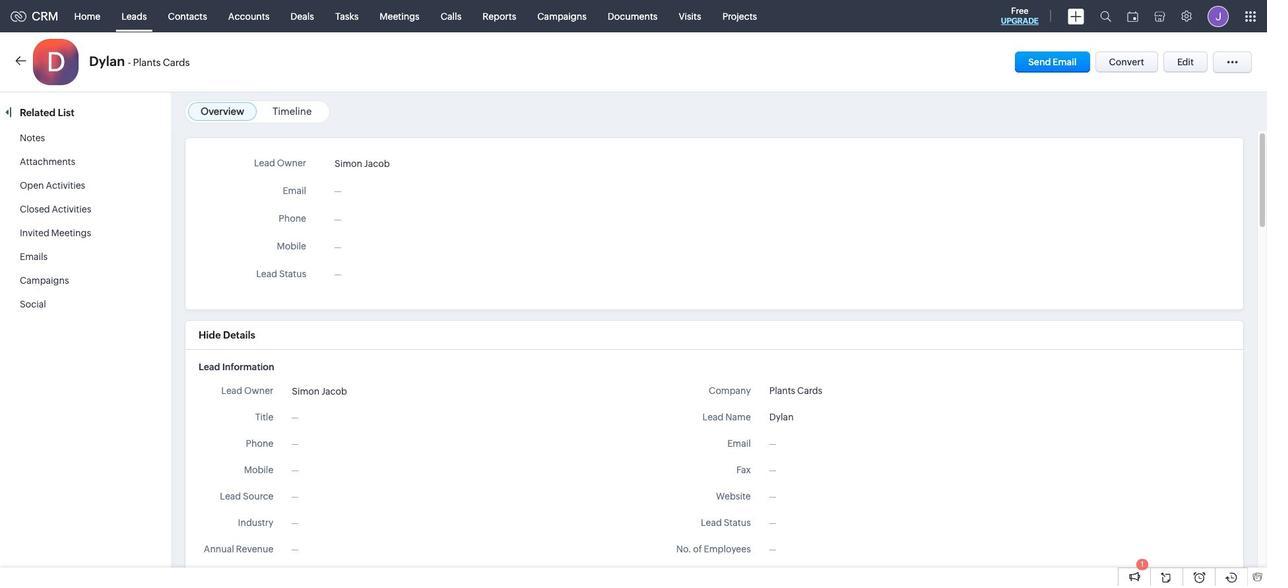 Task type: describe. For each thing, give the bounding box(es) containing it.
search image
[[1101, 11, 1112, 22]]

profile element
[[1200, 0, 1237, 32]]



Task type: locate. For each thing, give the bounding box(es) containing it.
search element
[[1093, 0, 1120, 32]]

logo image
[[11, 11, 26, 21]]

calendar image
[[1128, 11, 1139, 21]]

profile image
[[1208, 6, 1229, 27]]

create menu element
[[1060, 0, 1093, 32]]

create menu image
[[1068, 8, 1085, 24]]



Task type: vqa. For each thing, say whether or not it's contained in the screenshot.
the Profile icon
yes



